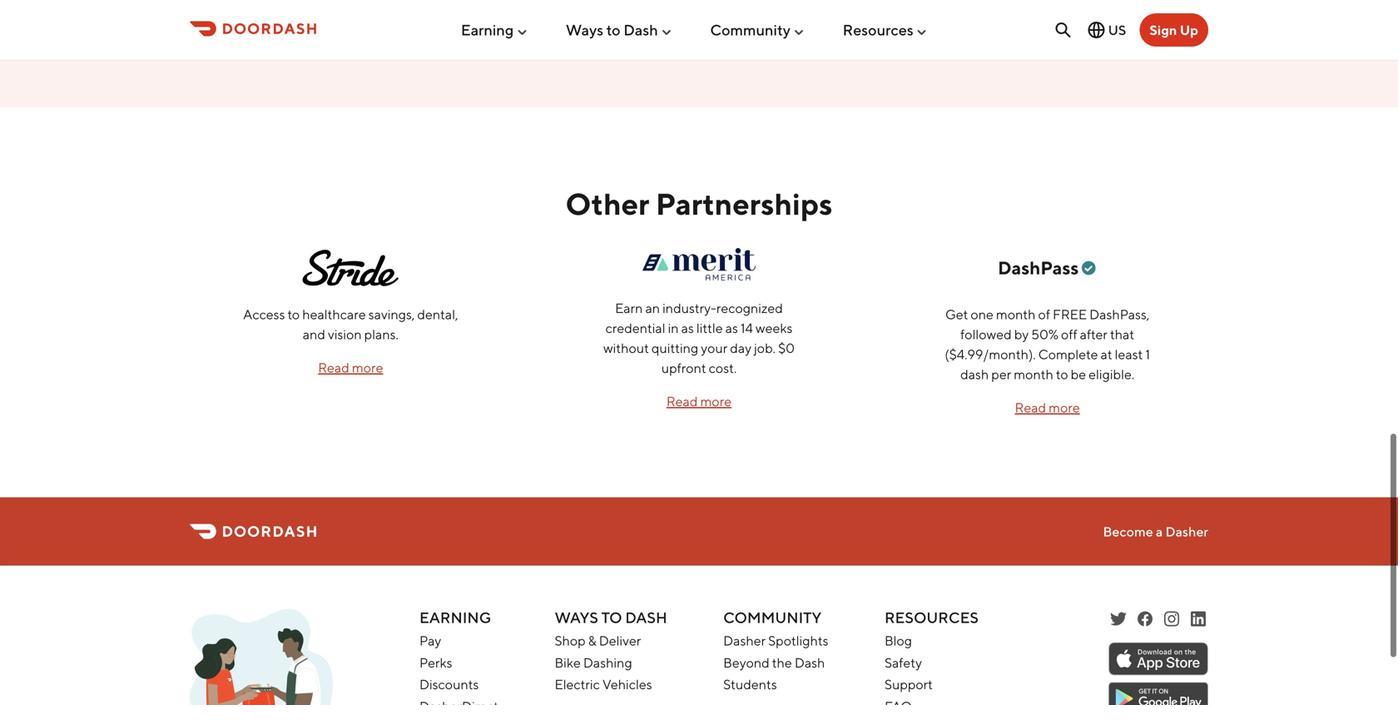 Task type: locate. For each thing, give the bounding box(es) containing it.
twitter link
[[1109, 609, 1129, 629]]

50%
[[1032, 326, 1059, 342]]

without
[[604, 340, 649, 356]]

read more link down the upfront
[[667, 393, 732, 409]]

dash inside community dasher spotlights beyond the dash students
[[795, 655, 826, 671]]

read more left globe line 'image' on the right top of page
[[1016, 9, 1081, 25]]

0 horizontal spatial as
[[682, 320, 694, 336]]

1 vertical spatial community
[[724, 609, 822, 627]]

read more down vision
[[318, 360, 383, 375]]

0 vertical spatial resources
[[843, 21, 914, 39]]

dash for ways to dash shop & deliver bike dashing electric vehicles
[[626, 609, 668, 627]]

0 horizontal spatial dasher
[[724, 633, 766, 649]]

read more down the upfront
[[667, 393, 732, 409]]

discounts link
[[420, 677, 479, 693]]

as
[[682, 320, 694, 336], [726, 320, 739, 336]]

month up by
[[997, 306, 1036, 322]]

become a dasher
[[1104, 524, 1209, 539]]

healthcare
[[302, 306, 366, 322]]

at
[[1101, 346, 1113, 362]]

0 vertical spatial community
[[711, 21, 791, 39]]

($4.99/month).
[[945, 346, 1036, 362]]

quitting
[[652, 340, 699, 356]]

sign up button
[[1140, 13, 1209, 47]]

1 vertical spatial ways
[[555, 609, 599, 627]]

students
[[724, 677, 778, 693]]

linkedin image
[[1189, 609, 1209, 629]]

complete
[[1039, 346, 1099, 362]]

ways
[[566, 21, 604, 39], [555, 609, 599, 627]]

month
[[997, 306, 1036, 322], [1014, 366, 1054, 382]]

read down the upfront
[[667, 393, 698, 409]]

facebook link
[[1136, 609, 1156, 629]]

community
[[711, 21, 791, 39], [724, 609, 822, 627]]

0 vertical spatial dasher
[[1166, 524, 1209, 539]]

off
[[1062, 326, 1078, 342]]

as right in
[[682, 320, 694, 336]]

to inside access to healthcare savings, dental, and vision plans.
[[288, 306, 300, 322]]

read more link down the be
[[1016, 400, 1081, 415]]

to for access to healthcare savings, dental, and vision plans.
[[288, 306, 300, 322]]

blog
[[885, 633, 913, 649]]

vehicles
[[603, 677, 653, 693]]

to inside ways to dash shop & deliver bike dashing electric vehicles
[[602, 609, 623, 627]]

an
[[646, 300, 660, 316]]

bike
[[555, 655, 581, 671]]

read for access to healthcare savings, dental, and vision plans.
[[318, 360, 350, 375]]

as left 14
[[726, 320, 739, 336]]

more left globe line 'image' on the right top of page
[[1049, 9, 1081, 25]]

ways inside ways to dash shop & deliver bike dashing electric vehicles
[[555, 609, 599, 627]]

read more for get one month of free dashpass, followed by 50% off after that ($4.99/month). complete at least 1 dash per month to be eligible.
[[1016, 400, 1081, 415]]

read for get one month of free dashpass, followed by 50% off after that ($4.99/month). complete at least 1 dash per month to be eligible.
[[1016, 400, 1047, 415]]

us
[[1109, 22, 1127, 38]]

read more link down vision
[[318, 360, 383, 375]]

resources
[[843, 21, 914, 39], [885, 609, 979, 627]]

more down the be
[[1049, 400, 1081, 415]]

read down complete
[[1016, 400, 1047, 415]]

plans.
[[364, 326, 399, 342]]

ways for ways to dash
[[566, 21, 604, 39]]

perks
[[420, 655, 453, 671]]

of
[[1039, 306, 1051, 322]]

dash inside ways to dash shop & deliver bike dashing electric vehicles
[[626, 609, 668, 627]]

read more down the be
[[1016, 400, 1081, 415]]

google play image
[[1109, 683, 1209, 705]]

upfront
[[662, 360, 707, 376]]

more for get one month of free dashpass, followed by 50% off after that ($4.99/month). complete at least 1 dash per month to be eligible.
[[1049, 400, 1081, 415]]

twitter image
[[1109, 609, 1129, 629]]

read for earn an industry-recognized credential in as little as 14 weeks without quitting your day job. $0 upfront cost.
[[667, 393, 698, 409]]

more down 'plans.'
[[352, 360, 383, 375]]

weeks
[[756, 320, 793, 336]]

dasher up beyond
[[724, 633, 766, 649]]

app store image
[[1109, 643, 1209, 676]]

community inside community dasher spotlights beyond the dash students
[[724, 609, 822, 627]]

2 vertical spatial dash
[[795, 655, 826, 671]]

beyond the dash link
[[724, 655, 826, 671]]

to
[[607, 21, 621, 39], [288, 306, 300, 322], [1057, 366, 1069, 382], [602, 609, 623, 627]]

dash
[[624, 21, 659, 39], [626, 609, 668, 627], [795, 655, 826, 671]]

to inside "get one month of free dashpass, followed by 50% off after that ($4.99/month). complete at least 1 dash per month to be eligible."
[[1057, 366, 1069, 382]]

earning
[[461, 21, 514, 39], [420, 609, 492, 627]]

dasher right a
[[1166, 524, 1209, 539]]

1 vertical spatial dash
[[626, 609, 668, 627]]

1 horizontal spatial dasher
[[1166, 524, 1209, 539]]

savings,
[[369, 306, 415, 322]]

more down cost.
[[701, 393, 732, 409]]

shop
[[555, 633, 586, 649]]

safety link
[[885, 655, 923, 671]]

1
[[1146, 346, 1151, 362]]

1 vertical spatial month
[[1014, 366, 1054, 382]]

read
[[1016, 9, 1047, 25], [318, 360, 350, 375], [667, 393, 698, 409], [1016, 400, 1047, 415]]

support link
[[885, 677, 933, 693]]

read down vision
[[318, 360, 350, 375]]

read more link for earn an industry-recognized credential in as little as 14 weeks without quitting your day job. $0 upfront cost.
[[667, 393, 732, 409]]

facebook image
[[1136, 609, 1156, 629]]

dash for ways to dash
[[624, 21, 659, 39]]

blog safety support
[[885, 633, 933, 693]]

globe line image
[[1087, 20, 1107, 40]]

0 vertical spatial ways
[[566, 21, 604, 39]]

deliver
[[599, 633, 642, 649]]

read more link for access to healthcare savings, dental, and vision plans.
[[318, 360, 383, 375]]

more
[[1049, 9, 1081, 25], [352, 360, 383, 375], [701, 393, 732, 409], [1049, 400, 1081, 415]]

one
[[971, 306, 994, 322]]

0 vertical spatial dash
[[624, 21, 659, 39]]

1 vertical spatial dasher
[[724, 633, 766, 649]]

dasher spotlights link
[[724, 633, 829, 649]]

get
[[946, 306, 969, 322]]

read more
[[1016, 9, 1081, 25], [318, 360, 383, 375], [667, 393, 732, 409], [1016, 400, 1081, 415]]

electric
[[555, 677, 600, 693]]

read more link
[[1016, 9, 1081, 25], [318, 360, 383, 375], [667, 393, 732, 409], [1016, 400, 1081, 415]]

ways for ways to dash shop & deliver bike dashing electric vehicles
[[555, 609, 599, 627]]

1 horizontal spatial as
[[726, 320, 739, 336]]

month right per
[[1014, 366, 1054, 382]]

day
[[731, 340, 752, 356]]

earn
[[615, 300, 643, 316]]

get one month of free dashpass, followed by 50% off after that ($4.99/month). complete at least 1 dash per month to be eligible.
[[945, 306, 1151, 382]]

earn an industry-recognized credential in as little as 14 weeks without quitting your day job. $0 upfront cost.
[[604, 300, 795, 376]]

discounts
[[420, 677, 479, 693]]

vision
[[328, 326, 362, 342]]

1 vertical spatial resources
[[885, 609, 979, 627]]

community for community dasher spotlights beyond the dash students
[[724, 609, 822, 627]]



Task type: vqa. For each thing, say whether or not it's contained in the screenshot.
Access To Healthcare Savings, Dental, And Vision Plans.
yes



Task type: describe. For each thing, give the bounding box(es) containing it.
be
[[1071, 366, 1087, 382]]

per
[[992, 366, 1012, 382]]

doordash for merchants image
[[190, 609, 333, 705]]

more for earn an industry-recognized credential in as little as 14 weeks without quitting your day job. $0 upfront cost.
[[701, 393, 732, 409]]

electric vehicles link
[[555, 677, 653, 693]]

1 as from the left
[[682, 320, 694, 336]]

ways to dash shop & deliver bike dashing electric vehicles
[[555, 609, 668, 693]]

instagram link
[[1162, 609, 1182, 629]]

other partnerships
[[566, 186, 833, 221]]

become
[[1104, 524, 1154, 539]]

instagram image
[[1162, 609, 1182, 629]]

to for ways to dash shop & deliver bike dashing electric vehicles
[[602, 609, 623, 627]]

followed
[[961, 326, 1012, 342]]

and
[[303, 326, 326, 342]]

safety
[[885, 655, 923, 671]]

&
[[588, 633, 597, 649]]

the
[[773, 655, 793, 671]]

dx discounts stride image
[[303, 248, 399, 288]]

sign up
[[1150, 22, 1199, 38]]

community dasher spotlights beyond the dash students
[[724, 609, 829, 693]]

dashing
[[584, 655, 633, 671]]

industry-
[[663, 300, 717, 316]]

partnerships
[[656, 186, 833, 221]]

read more link for get one month of free dashpass, followed by 50% off after that ($4.99/month). complete at least 1 dash per month to be eligible.
[[1016, 400, 1081, 415]]

dasher inside community dasher spotlights beyond the dash students
[[724, 633, 766, 649]]

job.
[[755, 340, 776, 356]]

free
[[1053, 306, 1088, 322]]

2 as from the left
[[726, 320, 739, 336]]

in
[[668, 320, 679, 336]]

become a dasher link
[[1104, 524, 1209, 539]]

by
[[1015, 326, 1029, 342]]

to for ways to dash
[[607, 21, 621, 39]]

0 vertical spatial earning
[[461, 21, 514, 39]]

little
[[697, 320, 723, 336]]

ways to dash
[[566, 21, 659, 39]]

read more for access to healthcare savings, dental, and vision plans.
[[318, 360, 383, 375]]

$0
[[779, 340, 795, 356]]

dash
[[961, 366, 990, 382]]

pay
[[420, 633, 442, 649]]

up
[[1181, 22, 1199, 38]]

dental,
[[418, 306, 458, 322]]

your
[[701, 340, 728, 356]]

bike dashing link
[[555, 655, 633, 671]]

other
[[566, 186, 650, 221]]

students link
[[724, 677, 778, 693]]

dx discounts dashpass image
[[1000, 248, 1096, 288]]

earning link
[[461, 14, 529, 46]]

spotlights
[[769, 633, 829, 649]]

14
[[741, 320, 754, 336]]

access
[[243, 306, 285, 322]]

credential
[[606, 320, 666, 336]]

community link
[[711, 14, 806, 46]]

1 vertical spatial earning
[[420, 609, 492, 627]]

access to healthcare savings, dental, and vision plans.
[[243, 306, 458, 342]]

recognized
[[717, 300, 784, 316]]

linkedin link
[[1189, 609, 1209, 629]]

pay link
[[420, 633, 442, 649]]

community for community
[[711, 21, 791, 39]]

eligible.
[[1089, 366, 1135, 382]]

blog link
[[885, 633, 913, 649]]

read more for earn an industry-recognized credential in as little as 14 weeks without quitting your day job. $0 upfront cost.
[[667, 393, 732, 409]]

0 vertical spatial month
[[997, 306, 1036, 322]]

read left globe line 'image' on the right top of page
[[1016, 9, 1047, 25]]

more for access to healthcare savings, dental, and vision plans.
[[352, 360, 383, 375]]

read more link left globe line 'image' on the right top of page
[[1016, 9, 1081, 25]]

ways to dash link
[[566, 14, 674, 46]]

shop & deliver link
[[555, 633, 642, 649]]

dashpass,
[[1090, 306, 1150, 322]]

that
[[1111, 326, 1135, 342]]

resources link
[[843, 14, 929, 46]]

pay perks discounts
[[420, 633, 479, 693]]

dx_merit_america_logo image
[[643, 248, 756, 282]]

support
[[885, 677, 933, 693]]

cost.
[[709, 360, 737, 376]]

a
[[1157, 524, 1164, 539]]

least
[[1116, 346, 1144, 362]]

beyond
[[724, 655, 770, 671]]

sign
[[1150, 22, 1178, 38]]

perks link
[[420, 655, 453, 671]]



